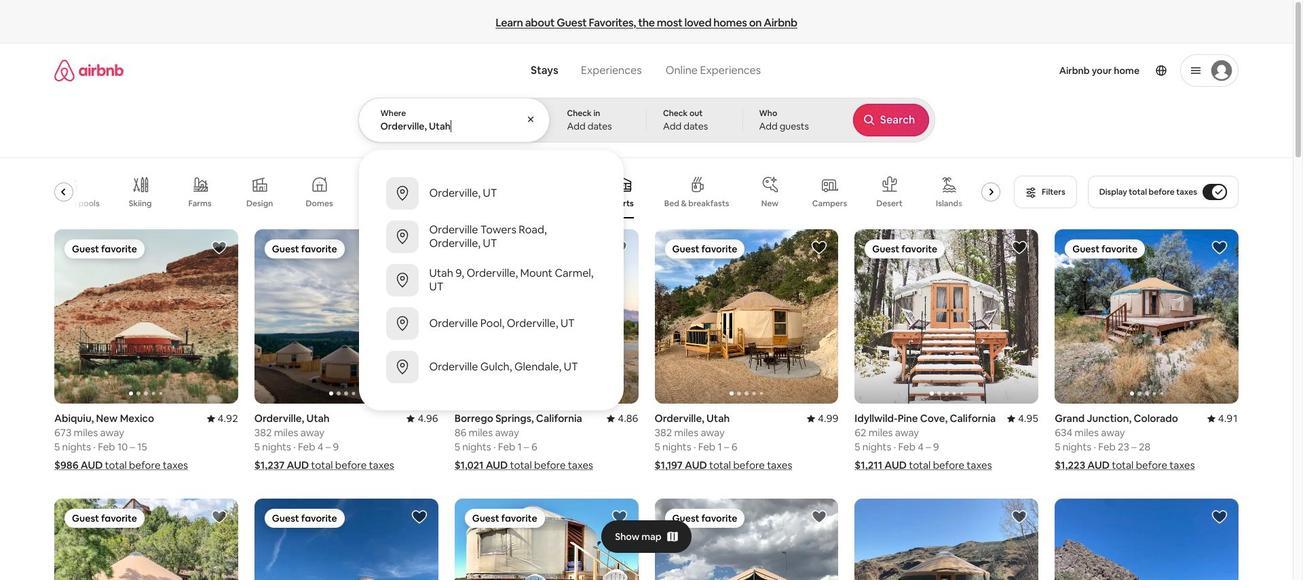 Task type: describe. For each thing, give the bounding box(es) containing it.
4.96 out of 5 average rating image
[[407, 412, 438, 425]]

4.92 out of 5 average rating image
[[207, 412, 238, 425]]

search suggestions list box
[[359, 161, 623, 400]]

add to wishlist: orderville, utah image for 4.99 out of 5 average rating image
[[811, 240, 828, 256]]

4.91 out of 5 average rating image
[[1207, 412, 1239, 425]]

add to wishlist: idyllwild-pine cove, california image
[[1011, 240, 1028, 256]]

add to wishlist: pine, arizona image
[[211, 509, 227, 526]]

2 option from the top
[[359, 215, 623, 259]]

3 option from the top
[[359, 259, 623, 302]]

add to wishlist: abiquiu, new mexico image
[[211, 240, 227, 256]]

4.95 out of 5 average rating image
[[1007, 412, 1039, 425]]



Task type: vqa. For each thing, say whether or not it's contained in the screenshot.
The Rating 4.97 Out Of 5; 304 Reviews 'IMAGE'
no



Task type: locate. For each thing, give the bounding box(es) containing it.
0 horizontal spatial add to wishlist: orderville, utah image
[[411, 240, 427, 256]]

group
[[43, 166, 1006, 219], [54, 229, 238, 404], [254, 229, 438, 404], [455, 229, 638, 404], [655, 229, 839, 404], [855, 229, 1222, 404], [1055, 229, 1239, 404], [54, 499, 238, 580], [254, 499, 438, 580], [455, 499, 638, 580], [655, 499, 839, 580], [855, 499, 1039, 580], [1055, 499, 1239, 580]]

profile element
[[782, 43, 1239, 98]]

5 option from the top
[[359, 345, 623, 389]]

add to wishlist: orderville, utah image for 4.96 out of 5 average rating "icon"
[[411, 240, 427, 256]]

add to wishlist: santa fe, new mexico image
[[811, 509, 828, 526]]

tab panel
[[358, 98, 935, 411]]

4.99 out of 5 average rating image
[[807, 412, 839, 425]]

add to wishlist: borrego springs, california image
[[611, 240, 628, 256]]

add to wishlist: gateway, colorado image
[[1212, 509, 1228, 526]]

add to wishlist: temecula, california image
[[611, 509, 628, 526]]

Search destinations search field
[[380, 120, 528, 132]]

add to wishlist: nyssa, oregon image
[[1011, 509, 1028, 526]]

None search field
[[358, 43, 935, 411]]

option
[[359, 172, 623, 215], [359, 215, 623, 259], [359, 259, 623, 302], [359, 302, 623, 345], [359, 345, 623, 389]]

1 option from the top
[[359, 172, 623, 215]]

add to wishlist: orderville, utah image
[[411, 240, 427, 256], [811, 240, 828, 256]]

4 option from the top
[[359, 302, 623, 345]]

2 add to wishlist: orderville, utah image from the left
[[811, 240, 828, 256]]

4.86 out of 5 average rating image
[[607, 412, 638, 425]]

1 add to wishlist: orderville, utah image from the left
[[411, 240, 427, 256]]

add to wishlist: grand junction, colorado image
[[1212, 240, 1228, 256]]

add to wishlist: mancos, colorado image
[[411, 509, 427, 526]]

what can we help you find? tab list
[[520, 56, 654, 86]]

1 horizontal spatial add to wishlist: orderville, utah image
[[811, 240, 828, 256]]



